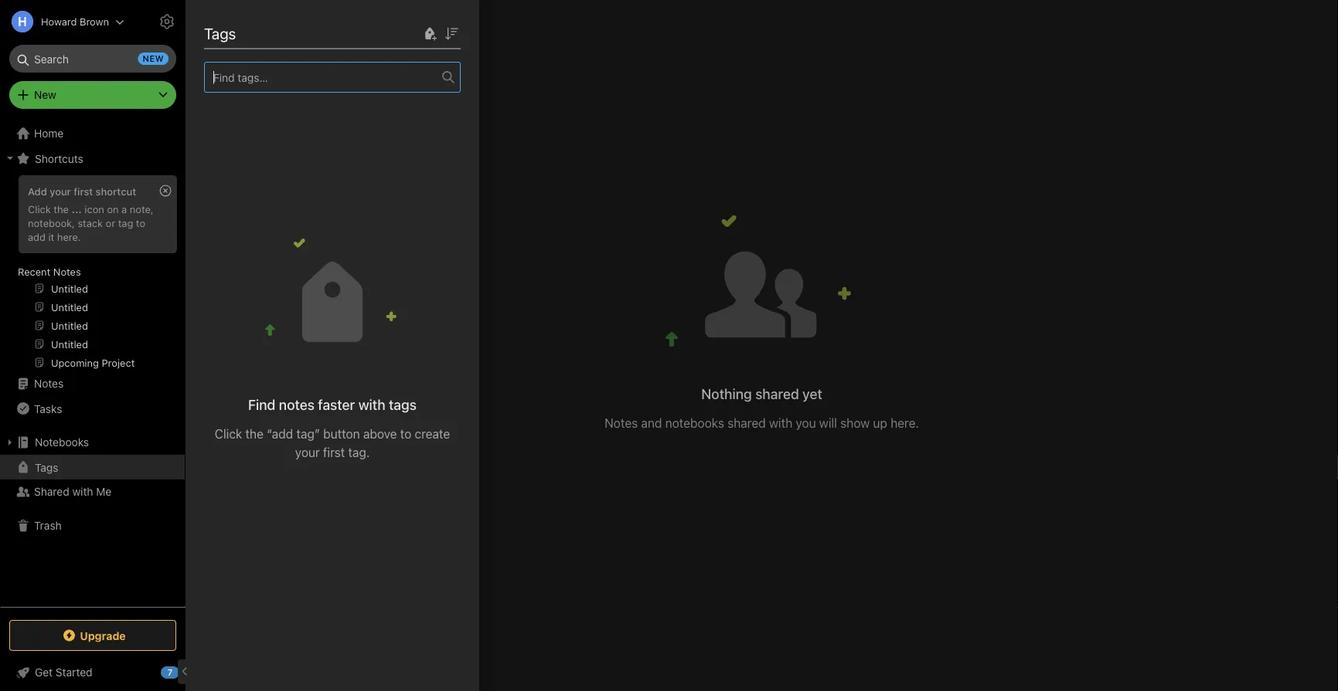 Task type: locate. For each thing, give the bounding box(es) containing it.
to inside click the "add tag" button above to create your first tag.
[[400, 427, 412, 442]]

1 horizontal spatial to
[[400, 427, 412, 442]]

1 vertical spatial the
[[245, 427, 264, 442]]

shared
[[209, 22, 257, 40], [34, 486, 69, 499]]

settings image
[[158, 12, 176, 31]]

tags down notebooks in the left bottom of the page
[[35, 461, 58, 474]]

1 vertical spatial shared
[[34, 486, 69, 499]]

tag.
[[348, 446, 370, 460]]

1 vertical spatial notes
[[34, 378, 64, 390]]

first
[[74, 186, 93, 197], [323, 446, 345, 460]]

note,
[[130, 203, 154, 215]]

0 vertical spatial shared
[[209, 22, 257, 40]]

home link
[[0, 121, 186, 146]]

you
[[796, 416, 816, 431]]

on
[[107, 203, 119, 215]]

trash link
[[0, 514, 185, 539]]

0 horizontal spatial to
[[136, 217, 145, 229]]

1 vertical spatial here.
[[891, 416, 919, 431]]

0 vertical spatial shared with me
[[209, 22, 314, 40]]

shared up notes and notebooks shared with you will show up here.
[[755, 386, 799, 402]]

to right above
[[400, 427, 412, 442]]

1 vertical spatial to
[[400, 427, 412, 442]]

1 horizontal spatial the
[[245, 427, 264, 442]]

notes
[[53, 266, 81, 278], [34, 378, 64, 390], [605, 416, 638, 431]]

with
[[261, 22, 289, 40], [358, 397, 385, 414], [769, 416, 793, 431], [72, 486, 93, 499]]

icon on a note, notebook, stack or tag to add it here.
[[28, 203, 154, 243]]

your inside group
[[50, 186, 71, 197]]

trash
[[34, 520, 62, 533]]

notes right recent
[[53, 266, 81, 278]]

1 horizontal spatial here.
[[891, 416, 919, 431]]

0 vertical spatial to
[[136, 217, 145, 229]]

the for ...
[[54, 203, 69, 215]]

0 vertical spatial here.
[[57, 231, 81, 243]]

here. right it on the top of page
[[57, 231, 81, 243]]

your down the tag"
[[295, 446, 320, 460]]

1 horizontal spatial shared
[[209, 22, 257, 40]]

tags
[[389, 397, 417, 414]]

shared with me element
[[186, 0, 1338, 692]]

1 vertical spatial tags
[[35, 461, 58, 474]]

1 horizontal spatial first
[[323, 446, 345, 460]]

click inside click the "add tag" button above to create your first tag.
[[215, 427, 242, 442]]

shared with me inside tree
[[34, 486, 112, 499]]

add your first shortcut
[[28, 186, 136, 197]]

0 horizontal spatial the
[[54, 203, 69, 215]]

shared right settings image
[[209, 22, 257, 40]]

0 vertical spatial click
[[28, 203, 51, 215]]

0 vertical spatial the
[[54, 203, 69, 215]]

0 vertical spatial your
[[50, 186, 71, 197]]

first up the ...
[[74, 186, 93, 197]]

click the ...
[[28, 203, 82, 215]]

tree
[[0, 121, 186, 607]]

1 vertical spatial me
[[96, 486, 112, 499]]

0 vertical spatial notes
[[53, 266, 81, 278]]

notes for notes
[[34, 378, 64, 390]]

the inside click the "add tag" button above to create your first tag.
[[245, 427, 264, 442]]

above
[[363, 427, 397, 442]]

button
[[323, 427, 360, 442]]

with left you
[[769, 416, 793, 431]]

1 vertical spatial click
[[215, 427, 242, 442]]

Sort field
[[442, 24, 461, 43]]

2 vertical spatial notes
[[605, 416, 638, 431]]

get started
[[35, 667, 92, 680]]

new
[[34, 89, 56, 101]]

click down add
[[28, 203, 51, 215]]

up
[[873, 416, 887, 431]]

recent
[[18, 266, 50, 278]]

first down "button"
[[323, 446, 345, 460]]

0 horizontal spatial tags
[[35, 461, 58, 474]]

sort options image
[[442, 24, 461, 43]]

Search text field
[[20, 45, 165, 73]]

click
[[28, 203, 51, 215], [215, 427, 242, 442]]

click left ""add"
[[215, 427, 242, 442]]

shared
[[755, 386, 799, 402], [728, 416, 766, 431]]

7
[[168, 668, 173, 678]]

1 vertical spatial your
[[295, 446, 320, 460]]

me inside tree
[[96, 486, 112, 499]]

tags
[[204, 24, 236, 42], [35, 461, 58, 474]]

add
[[28, 231, 46, 243]]

notes link
[[0, 372, 185, 397]]

click to collapse image
[[180, 663, 191, 682]]

upgrade
[[80, 630, 126, 643]]

here. right up
[[891, 416, 919, 431]]

get
[[35, 667, 53, 680]]

0 vertical spatial me
[[293, 22, 314, 40]]

notes for notes and notebooks shared with you will show up here.
[[605, 416, 638, 431]]

brown
[[80, 16, 109, 27]]

new search field
[[20, 45, 169, 73]]

group
[[0, 171, 185, 378]]

the
[[54, 203, 69, 215], [245, 427, 264, 442]]

tags right settings image
[[204, 24, 236, 42]]

0 horizontal spatial me
[[96, 486, 112, 499]]

1 horizontal spatial click
[[215, 427, 242, 442]]

new button
[[9, 81, 176, 109]]

to
[[136, 217, 145, 229], [400, 427, 412, 442]]

with up above
[[358, 397, 385, 414]]

your up click the ...
[[50, 186, 71, 197]]

shared with me
[[209, 22, 314, 40], [34, 486, 112, 499]]

expand notebooks image
[[4, 437, 16, 449]]

0 horizontal spatial shared with me
[[34, 486, 112, 499]]

to down 'note,'
[[136, 217, 145, 229]]

0 horizontal spatial here.
[[57, 231, 81, 243]]

0 vertical spatial first
[[74, 186, 93, 197]]

0 horizontal spatial shared
[[34, 486, 69, 499]]

with down tags button
[[72, 486, 93, 499]]

shared with me link
[[0, 480, 185, 505]]

tree containing home
[[0, 121, 186, 607]]

create new tag image
[[421, 24, 439, 43]]

notes up tasks
[[34, 378, 64, 390]]

your
[[50, 186, 71, 197], [295, 446, 320, 460]]

1 horizontal spatial your
[[295, 446, 320, 460]]

started
[[56, 667, 92, 680]]

yet
[[803, 386, 822, 402]]

notes and notebooks shared with you will show up here.
[[605, 416, 919, 431]]

shared up the 'trash'
[[34, 486, 69, 499]]

1 vertical spatial shared with me
[[34, 486, 112, 499]]

1 horizontal spatial me
[[293, 22, 314, 40]]

notes left and
[[605, 416, 638, 431]]

click inside group
[[28, 203, 51, 215]]

1 vertical spatial first
[[323, 446, 345, 460]]

will
[[819, 416, 837, 431]]

...
[[72, 203, 82, 215]]

here.
[[57, 231, 81, 243], [891, 416, 919, 431]]

notes inside shared with me element
[[605, 416, 638, 431]]

tags button
[[0, 455, 185, 480]]

0 horizontal spatial first
[[74, 186, 93, 197]]

the left ""add"
[[245, 427, 264, 442]]

0 vertical spatial tags
[[204, 24, 236, 42]]

shared down nothing shared yet
[[728, 416, 766, 431]]

1 vertical spatial shared
[[728, 416, 766, 431]]

notebook,
[[28, 217, 75, 229]]

notes inside group
[[53, 266, 81, 278]]

upgrade button
[[9, 621, 176, 652]]

me down tags button
[[96, 486, 112, 499]]

notebooks
[[665, 416, 724, 431]]

the left the ...
[[54, 203, 69, 215]]

notes
[[279, 397, 315, 414]]

notebooks
[[35, 436, 89, 449]]

me up find tags… text box
[[293, 22, 314, 40]]

tasks
[[34, 403, 62, 415]]

0 horizontal spatial your
[[50, 186, 71, 197]]

me
[[293, 22, 314, 40], [96, 486, 112, 499]]

0 horizontal spatial click
[[28, 203, 51, 215]]



Task type: vqa. For each thing, say whether or not it's contained in the screenshot.
Notes and notebooks shared with you will show up here.
yes



Task type: describe. For each thing, give the bounding box(es) containing it.
it
[[48, 231, 54, 243]]

shared inside shared with me link
[[34, 486, 69, 499]]

icon
[[85, 203, 104, 215]]

Help and Learning task checklist field
[[0, 661, 186, 686]]

1 horizontal spatial shared with me
[[209, 22, 314, 40]]

here. inside shared with me element
[[891, 416, 919, 431]]

stack
[[78, 217, 103, 229]]

recent notes
[[18, 266, 81, 278]]

with up find tags… text box
[[261, 22, 289, 40]]

here. inside icon on a note, notebook, stack or tag to add it here.
[[57, 231, 81, 243]]

shared inside shared with me element
[[209, 22, 257, 40]]

with inside shared with me link
[[72, 486, 93, 499]]

show
[[840, 416, 870, 431]]

click the "add tag" button above to create your first tag.
[[215, 427, 450, 460]]

nothing
[[701, 386, 752, 402]]

shortcuts button
[[0, 146, 185, 171]]

1 horizontal spatial tags
[[204, 24, 236, 42]]

the for "add
[[245, 427, 264, 442]]

tags inside button
[[35, 461, 58, 474]]

0 vertical spatial shared
[[755, 386, 799, 402]]

tag
[[118, 217, 133, 229]]

and
[[641, 416, 662, 431]]

home
[[34, 127, 64, 140]]

Find tags… text field
[[205, 67, 442, 88]]

to inside icon on a note, notebook, stack or tag to add it here.
[[136, 217, 145, 229]]

new
[[143, 54, 164, 64]]

your inside click the "add tag" button above to create your first tag.
[[295, 446, 320, 460]]

a
[[121, 203, 127, 215]]

tasks button
[[0, 397, 185, 421]]

click for click the ...
[[28, 203, 51, 215]]

notebooks link
[[0, 431, 185, 455]]

"add
[[267, 427, 293, 442]]

group containing add your first shortcut
[[0, 171, 185, 378]]

find notes faster with tags
[[248, 397, 417, 414]]

Account field
[[0, 6, 124, 37]]

add
[[28, 186, 47, 197]]

faster
[[318, 397, 355, 414]]

or
[[106, 217, 115, 229]]

shortcuts
[[35, 152, 83, 165]]

tag"
[[296, 427, 320, 442]]

nothing shared yet
[[701, 386, 822, 402]]

howard
[[41, 16, 77, 27]]

shortcut
[[96, 186, 136, 197]]

first inside click the "add tag" button above to create your first tag.
[[323, 446, 345, 460]]

find
[[248, 397, 276, 414]]

click for click the "add tag" button above to create your first tag.
[[215, 427, 242, 442]]

howard brown
[[41, 16, 109, 27]]

create
[[415, 427, 450, 442]]



